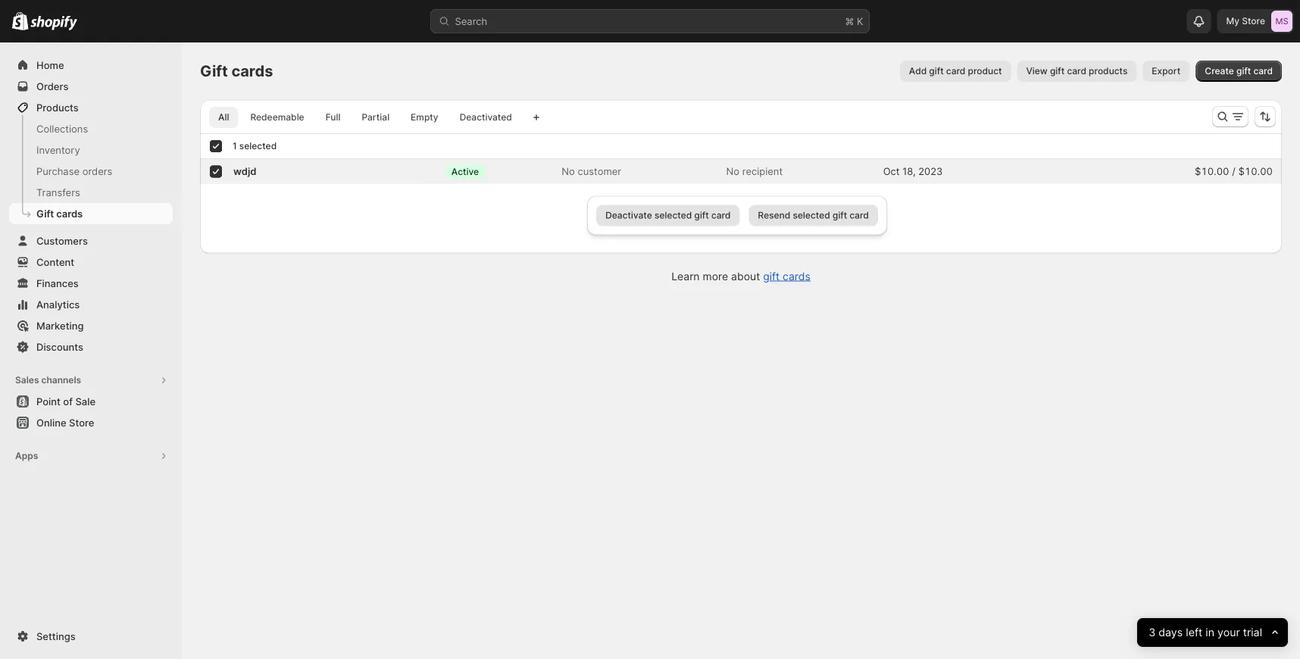 Task type: describe. For each thing, give the bounding box(es) containing it.
1 horizontal spatial gift
[[200, 62, 228, 80]]

home link
[[9, 55, 173, 76]]

online store
[[36, 417, 94, 428]]

analytics link
[[9, 294, 173, 315]]

oct
[[883, 165, 900, 177]]

resend selected gift card button
[[749, 205, 878, 226]]

3 days left in your trial button
[[1137, 618, 1288, 647]]

full
[[326, 112, 340, 123]]

2 horizontal spatial cards
[[783, 270, 811, 283]]

customer
[[578, 165, 621, 177]]

product
[[968, 66, 1002, 77]]

store for my store
[[1242, 16, 1265, 27]]

gift inside gift cards link
[[36, 208, 54, 219]]

no customer
[[562, 165, 621, 177]]

1 $10.00 from the left
[[1195, 165, 1229, 177]]

k
[[857, 15, 863, 27]]

gift right create
[[1237, 66, 1251, 77]]

add gift card product link
[[900, 61, 1011, 82]]

marketing link
[[9, 315, 173, 336]]

channels
[[41, 375, 81, 386]]

0 vertical spatial gift cards
[[200, 62, 273, 80]]

all
[[218, 112, 229, 123]]

store for online store
[[69, 417, 94, 428]]

2023
[[918, 165, 943, 177]]

0 horizontal spatial gift cards
[[36, 208, 83, 219]]

products link
[[9, 97, 173, 118]]

1 selected
[[233, 141, 277, 152]]

transfers link
[[9, 182, 173, 203]]

1
[[233, 141, 237, 152]]

create gift card link
[[1196, 61, 1282, 82]]

sale
[[75, 395, 95, 407]]

settings
[[36, 630, 76, 642]]

wdjd
[[233, 165, 256, 177]]

content
[[36, 256, 74, 268]]

partial link
[[353, 107, 399, 128]]

orders link
[[9, 76, 173, 97]]

discounts link
[[9, 336, 173, 358]]

analytics
[[36, 299, 80, 310]]

your
[[1217, 626, 1240, 639]]

gift right view
[[1050, 66, 1065, 77]]

sales channels
[[15, 375, 81, 386]]

deactivate selected gift card button
[[596, 205, 740, 226]]

in
[[1205, 626, 1214, 639]]

my store
[[1226, 16, 1265, 27]]

gift up more at the top
[[694, 210, 709, 221]]

$10.00 / $10.00
[[1195, 165, 1273, 177]]

products
[[1089, 66, 1128, 77]]

view gift card products
[[1026, 66, 1128, 77]]

point of sale button
[[0, 391, 182, 412]]

create
[[1205, 66, 1234, 77]]

⌘ k
[[845, 15, 863, 27]]

orders
[[36, 80, 69, 92]]

card for add
[[946, 66, 966, 77]]

online store button
[[0, 412, 182, 433]]

1 horizontal spatial shopify image
[[30, 16, 77, 31]]

content link
[[9, 252, 173, 273]]

cards inside gift cards link
[[56, 208, 83, 219]]

gift right the add
[[929, 66, 944, 77]]

gift cards link
[[763, 270, 811, 283]]

sales channels button
[[9, 370, 173, 391]]

0 horizontal spatial shopify image
[[12, 12, 28, 30]]

gift cards link
[[9, 203, 173, 224]]

of
[[63, 395, 73, 407]]

recipient
[[742, 165, 783, 177]]

view gift card products link
[[1017, 61, 1137, 82]]

/
[[1232, 165, 1236, 177]]

view
[[1026, 66, 1048, 77]]

discounts
[[36, 341, 83, 353]]

all button
[[209, 107, 238, 128]]

collections link
[[9, 118, 173, 139]]

collections
[[36, 123, 88, 134]]

selected for resend
[[793, 210, 830, 221]]

purchase orders
[[36, 165, 112, 177]]

left
[[1186, 626, 1202, 639]]

wdjd link
[[233, 165, 256, 177]]

apps
[[15, 450, 38, 461]]

transfers
[[36, 186, 80, 198]]

deactivated link
[[451, 107, 521, 128]]

orders
[[82, 165, 112, 177]]

selected for deactivate
[[655, 210, 692, 221]]

my store image
[[1271, 11, 1293, 32]]

3
[[1149, 626, 1155, 639]]

tab list containing all
[[206, 106, 524, 128]]



Task type: vqa. For each thing, say whether or not it's contained in the screenshot.
Deactivate
yes



Task type: locate. For each thing, give the bounding box(es) containing it.
no
[[562, 165, 575, 177], [726, 165, 740, 177]]

add gift card product
[[909, 66, 1002, 77]]

no for no recipient
[[726, 165, 740, 177]]

0 horizontal spatial cards
[[56, 208, 83, 219]]

gift right about
[[763, 270, 780, 283]]

days
[[1158, 626, 1183, 639]]

store inside button
[[69, 417, 94, 428]]

no left customer
[[562, 165, 575, 177]]

$10.00 right /
[[1238, 165, 1273, 177]]

0 vertical spatial gift
[[200, 62, 228, 80]]

no left recipient
[[726, 165, 740, 177]]

inventory
[[36, 144, 80, 156]]

1 no from the left
[[562, 165, 575, 177]]

gift up all
[[200, 62, 228, 80]]

export button
[[1143, 61, 1190, 82]]

deactivated
[[460, 112, 512, 123]]

customers link
[[9, 230, 173, 252]]

point of sale
[[36, 395, 95, 407]]

purchase
[[36, 165, 80, 177]]

point of sale link
[[9, 391, 173, 412]]

more
[[703, 270, 728, 283]]

resend
[[758, 210, 790, 221]]

1 horizontal spatial selected
[[655, 210, 692, 221]]

trial
[[1243, 626, 1262, 639]]

2 no from the left
[[726, 165, 740, 177]]

about
[[731, 270, 760, 283]]

resend selected gift card
[[758, 210, 869, 221]]

gift right resend
[[833, 210, 847, 221]]

0 horizontal spatial selected
[[239, 141, 277, 152]]

learn more about gift cards
[[671, 270, 811, 283]]

redeemable
[[250, 112, 304, 123]]

home
[[36, 59, 64, 71]]

selected right resend
[[793, 210, 830, 221]]

selected right deactivate
[[655, 210, 692, 221]]

1 vertical spatial cards
[[56, 208, 83, 219]]

redeemable link
[[241, 107, 313, 128]]

purchase orders link
[[9, 161, 173, 182]]

2 $10.00 from the left
[[1238, 165, 1273, 177]]

shopify image
[[12, 12, 28, 30], [30, 16, 77, 31]]

⌘
[[845, 15, 854, 27]]

no for no customer
[[562, 165, 575, 177]]

point
[[36, 395, 61, 407]]

card for view
[[1067, 66, 1086, 77]]

partial
[[362, 112, 390, 123]]

full link
[[316, 107, 350, 128]]

selected right 1
[[239, 141, 277, 152]]

empty
[[411, 112, 438, 123]]

0 vertical spatial store
[[1242, 16, 1265, 27]]

$10.00
[[1195, 165, 1229, 177], [1238, 165, 1273, 177]]

selected
[[239, 141, 277, 152], [655, 210, 692, 221], [793, 210, 830, 221]]

store down sale
[[69, 417, 94, 428]]

cards right about
[[783, 270, 811, 283]]

gift down transfers
[[36, 208, 54, 219]]

1 horizontal spatial $10.00
[[1238, 165, 1273, 177]]

create gift card
[[1205, 66, 1273, 77]]

gift
[[929, 66, 944, 77], [1050, 66, 1065, 77], [1237, 66, 1251, 77], [694, 210, 709, 221], [833, 210, 847, 221], [763, 270, 780, 283]]

2 vertical spatial cards
[[783, 270, 811, 283]]

1 vertical spatial gift cards
[[36, 208, 83, 219]]

0 vertical spatial cards
[[231, 62, 273, 80]]

0 horizontal spatial store
[[69, 417, 94, 428]]

settings link
[[9, 626, 173, 647]]

1 horizontal spatial cards
[[231, 62, 273, 80]]

0 horizontal spatial $10.00
[[1195, 165, 1229, 177]]

online store link
[[9, 412, 173, 433]]

inventory link
[[9, 139, 173, 161]]

cards
[[231, 62, 273, 80], [56, 208, 83, 219], [783, 270, 811, 283]]

apps button
[[9, 446, 173, 467]]

deactivate selected gift card
[[605, 210, 731, 221]]

cards up redeemable
[[231, 62, 273, 80]]

1 horizontal spatial gift cards
[[200, 62, 273, 80]]

search
[[455, 15, 487, 27]]

18,
[[903, 165, 916, 177]]

card
[[946, 66, 966, 77], [1067, 66, 1086, 77], [1254, 66, 1273, 77], [711, 210, 731, 221], [850, 210, 869, 221]]

selected inside resend selected gift card button
[[793, 210, 830, 221]]

1 horizontal spatial no
[[726, 165, 740, 177]]

deactivate
[[605, 210, 652, 221]]

finances
[[36, 277, 79, 289]]

2 horizontal spatial selected
[[793, 210, 830, 221]]

1 vertical spatial gift
[[36, 208, 54, 219]]

0 horizontal spatial no
[[562, 165, 575, 177]]

products
[[36, 102, 79, 113]]

export
[[1152, 66, 1181, 77]]

sales
[[15, 375, 39, 386]]

1 horizontal spatial store
[[1242, 16, 1265, 27]]

gift cards up all
[[200, 62, 273, 80]]

tab list
[[206, 106, 524, 128]]

store right my
[[1242, 16, 1265, 27]]

oct 18, 2023
[[883, 165, 943, 177]]

selected inside the deactivate selected gift card button
[[655, 210, 692, 221]]

add
[[909, 66, 927, 77]]

active
[[451, 166, 479, 177]]

gift cards
[[200, 62, 273, 80], [36, 208, 83, 219]]

marketing
[[36, 320, 84, 331]]

$10.00 left /
[[1195, 165, 1229, 177]]

0 horizontal spatial gift
[[36, 208, 54, 219]]

cards down transfers
[[56, 208, 83, 219]]

3 days left in your trial
[[1149, 626, 1262, 639]]

gift cards down transfers
[[36, 208, 83, 219]]

empty link
[[402, 107, 447, 128]]

no recipient
[[726, 165, 783, 177]]

finances link
[[9, 273, 173, 294]]

selected for 1
[[239, 141, 277, 152]]

card for create
[[1254, 66, 1273, 77]]

learn
[[671, 270, 700, 283]]

customers
[[36, 235, 88, 247]]

store
[[1242, 16, 1265, 27], [69, 417, 94, 428]]

1 vertical spatial store
[[69, 417, 94, 428]]



